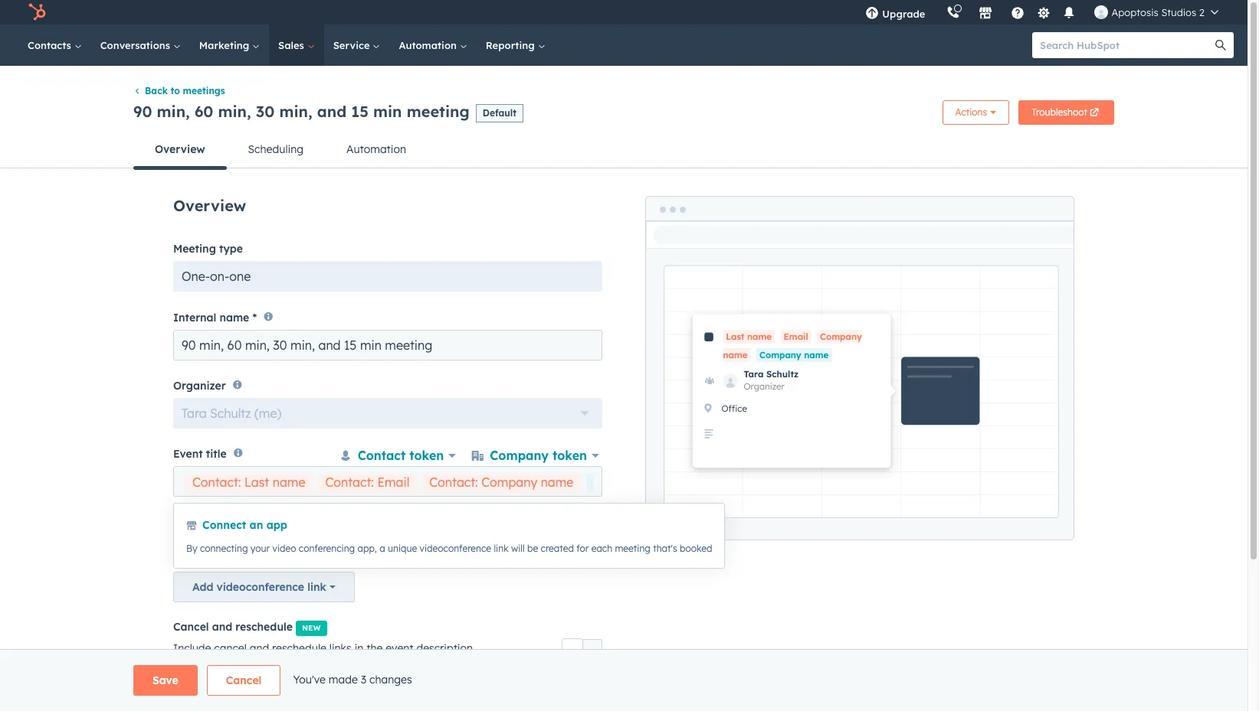 Task type: vqa. For each thing, say whether or not it's contained in the screenshot.
TEXT FIELD
yes



Task type: describe. For each thing, give the bounding box(es) containing it.
navigation containing overview
[[133, 131, 1114, 170]]

include
[[173, 642, 211, 656]]

apoptosis studios 2 button
[[1085, 0, 1228, 25]]

page section element
[[97, 666, 1151, 697]]

back
[[145, 85, 168, 97]]

Internal name text field
[[173, 330, 602, 361]]

scheduling
[[248, 143, 304, 157]]

none text field inside event title "element"
[[182, 472, 754, 509]]

company token
[[490, 449, 587, 464]]

to
[[171, 85, 180, 97]]

90 min, 60 min, 30 min, and 15 min meeting
[[133, 102, 470, 121]]

add videoconference link button
[[173, 572, 355, 603]]

search image
[[1215, 40, 1226, 51]]

1 min, from the left
[[157, 102, 190, 121]]

connect
[[202, 519, 246, 533]]

links
[[329, 642, 352, 656]]

search button
[[1208, 32, 1234, 58]]

by connecting your video conferencing app, a unique videoconference link will be created for each meeting that's booked
[[186, 543, 712, 555]]

company inside popup button
[[490, 449, 549, 464]]

service link
[[324, 25, 390, 66]]

back to meetings
[[145, 85, 225, 97]]

actions button
[[942, 101, 1009, 125]]

unique
[[388, 543, 417, 555]]

made
[[329, 673, 358, 687]]

meeting inside banner
[[407, 102, 470, 121]]

you've
[[293, 673, 326, 687]]

sales link
[[269, 25, 324, 66]]

cancel button
[[207, 666, 281, 697]]

token for company token
[[552, 449, 587, 464]]

each
[[591, 543, 612, 555]]

upgrade image
[[865, 7, 879, 21]]

save
[[153, 674, 178, 688]]

marketplaces image
[[979, 7, 993, 21]]

your
[[250, 543, 270, 555]]

type
[[219, 242, 243, 256]]

90
[[133, 102, 152, 121]]

(me)
[[255, 406, 281, 422]]

notifications button
[[1056, 0, 1082, 25]]

internal
[[173, 311, 216, 325]]

connect an app
[[202, 519, 287, 533]]

contact
[[358, 449, 406, 464]]

help button
[[1005, 0, 1031, 25]]

in
[[355, 642, 364, 656]]

connecting
[[200, 543, 248, 555]]

2
[[1199, 6, 1205, 18]]

meeting type
[[173, 242, 243, 256]]

description
[[173, 679, 234, 692]]

marketing link
[[190, 25, 269, 66]]

video
[[272, 543, 296, 555]]

contact: company name
[[429, 475, 574, 491]]

service
[[333, 39, 373, 51]]

overview button
[[133, 131, 227, 170]]

that's
[[653, 543, 677, 555]]

event title element
[[173, 445, 754, 516]]

token for contact token
[[409, 449, 444, 464]]

cancel for cancel
[[226, 674, 262, 688]]

60
[[195, 102, 213, 121]]

you've made 3 changes
[[293, 673, 412, 687]]

company token button
[[468, 445, 602, 468]]

automation button
[[325, 131, 428, 168]]

menu containing apoptosis studios 2
[[855, 0, 1229, 25]]

tara schultz (me) button
[[173, 399, 602, 429]]

meetings
[[183, 85, 225, 97]]

be
[[527, 543, 538, 555]]

scheduling button
[[227, 131, 325, 168]]

2 vertical spatial and
[[250, 642, 269, 656]]

overview inside overview button
[[155, 143, 205, 157]]

organizer
[[173, 379, 226, 393]]

help image
[[1011, 7, 1025, 21]]

settings image
[[1037, 7, 1051, 20]]

last
[[244, 475, 269, 491]]

conferencing
[[299, 543, 355, 555]]

hubspot link
[[18, 3, 57, 21]]

event
[[173, 448, 203, 462]]

Search HubSpot search field
[[1032, 32, 1220, 58]]

1 vertical spatial overview
[[173, 196, 246, 216]]

for
[[576, 543, 589, 555]]

videoconference inside dropdown button
[[217, 581, 304, 594]]

link inside dropdown button
[[307, 581, 326, 594]]

app
[[266, 519, 287, 533]]

tara schultz image
[[1095, 5, 1108, 19]]

schultz
[[210, 406, 251, 422]]

company:
[[593, 475, 652, 491]]

cancel and reschedule
[[173, 621, 293, 634]]

15
[[351, 102, 369, 121]]

marketing
[[199, 39, 252, 51]]

min
[[373, 102, 402, 121]]

meeting
[[173, 242, 216, 256]]

the
[[367, 642, 383, 656]]

name for contact: company name
[[541, 475, 574, 491]]

app,
[[357, 543, 377, 555]]

30
[[256, 102, 275, 121]]

troubleshoot link
[[1019, 101, 1114, 125]]

0 vertical spatial link
[[494, 543, 509, 555]]

description
[[416, 642, 473, 656]]

conversations link
[[91, 25, 190, 66]]



Task type: locate. For each thing, give the bounding box(es) containing it.
and up cancel
[[212, 621, 232, 634]]

0 horizontal spatial contact:
[[192, 475, 241, 491]]

token up contact: company name
[[552, 449, 587, 464]]

location element
[[173, 535, 602, 603]]

3
[[361, 673, 366, 687]]

name for contact: last name
[[273, 475, 305, 491]]

automation down min
[[346, 143, 406, 157]]

overview up meeting type
[[173, 196, 246, 216]]

overview down 60 at the top of the page
[[155, 143, 205, 157]]

calling icon button
[[941, 2, 967, 22]]

name for company: company name
[[715, 475, 748, 491]]

reschedule
[[236, 621, 293, 634], [272, 642, 326, 656]]

min, left 30
[[218, 102, 251, 121]]

a
[[379, 543, 385, 555]]

1 horizontal spatial token
[[552, 449, 587, 464]]

contact: down contact token
[[429, 475, 478, 491]]

reporting
[[486, 39, 538, 51]]

contacts link
[[18, 25, 91, 66]]

contact: last name
[[192, 475, 305, 491]]

cancel up include
[[173, 621, 209, 634]]

automation inside automation link
[[399, 39, 460, 51]]

calling icon image
[[947, 6, 961, 20]]

0 horizontal spatial link
[[307, 581, 326, 594]]

settings link
[[1034, 4, 1053, 20]]

2 horizontal spatial and
[[317, 102, 347, 121]]

1 horizontal spatial link
[[494, 543, 509, 555]]

0 horizontal spatial videoconference
[[217, 581, 304, 594]]

None text field
[[182, 472, 754, 509]]

3 contact: from the left
[[429, 475, 478, 491]]

connect an app button
[[186, 518, 287, 536]]

None text field
[[173, 535, 602, 566]]

contact token button
[[336, 445, 459, 468]]

token
[[409, 449, 444, 464], [552, 449, 587, 464]]

contact: down the title
[[192, 475, 241, 491]]

internal name
[[173, 311, 249, 325]]

automation link
[[390, 25, 476, 66]]

name
[[220, 311, 249, 325], [273, 475, 305, 491], [541, 475, 574, 491], [715, 475, 748, 491]]

0 vertical spatial and
[[317, 102, 347, 121]]

company down company token popup button
[[481, 475, 537, 491]]

notifications image
[[1063, 7, 1076, 21]]

actions
[[955, 107, 987, 118]]

automation right service 'link'
[[399, 39, 460, 51]]

upgrade
[[882, 8, 925, 20]]

and
[[317, 102, 347, 121], [212, 621, 232, 634], [250, 642, 269, 656]]

company: company name
[[593, 475, 748, 491]]

2 token from the left
[[552, 449, 587, 464]]

0 vertical spatial overview
[[155, 143, 205, 157]]

contact token
[[358, 449, 444, 464]]

2 horizontal spatial min,
[[279, 102, 312, 121]]

link down conferencing
[[307, 581, 326, 594]]

event title
[[173, 448, 227, 462]]

2 contact: from the left
[[325, 475, 374, 491]]

link left will
[[494, 543, 509, 555]]

Meeting type text field
[[173, 262, 602, 292]]

add videoconference link
[[192, 581, 326, 594]]

cancel
[[173, 621, 209, 634], [226, 674, 262, 688]]

hubspot image
[[28, 3, 46, 21]]

company right company:
[[656, 475, 711, 491]]

contact:
[[192, 475, 241, 491], [325, 475, 374, 491], [429, 475, 478, 491]]

meeting right min
[[407, 102, 470, 121]]

conversations
[[100, 39, 173, 51]]

automation inside automation button
[[346, 143, 406, 157]]

and right cancel
[[250, 642, 269, 656]]

tara
[[182, 406, 207, 422]]

title
[[206, 448, 227, 462]]

contact: for contact: company name
[[429, 475, 478, 491]]

token up the "email"
[[409, 449, 444, 464]]

2 horizontal spatial contact:
[[429, 475, 478, 491]]

1 token from the left
[[409, 449, 444, 464]]

company for company:
[[656, 475, 711, 491]]

1 horizontal spatial min,
[[218, 102, 251, 121]]

cancel inside button
[[226, 674, 262, 688]]

menu item
[[936, 0, 939, 25]]

0 horizontal spatial meeting
[[407, 102, 470, 121]]

90 min, 60 min, 30 min, and 15 min meeting banner
[[133, 96, 1114, 131]]

tara schultz (me)
[[182, 406, 281, 422]]

min, down to
[[157, 102, 190, 121]]

sales
[[278, 39, 307, 51]]

1 vertical spatial and
[[212, 621, 232, 634]]

cancel down cancel
[[226, 674, 262, 688]]

apoptosis studios 2
[[1112, 6, 1205, 18]]

event
[[386, 642, 413, 656]]

1 horizontal spatial contact:
[[325, 475, 374, 491]]

navigation
[[133, 131, 1114, 170]]

changes
[[369, 673, 412, 687]]

and left 15
[[317, 102, 347, 121]]

troubleshoot
[[1032, 107, 1087, 118]]

min, right 30
[[279, 102, 312, 121]]

and inside banner
[[317, 102, 347, 121]]

created
[[541, 543, 574, 555]]

contact: email
[[325, 475, 409, 491]]

1 vertical spatial reschedule
[[272, 642, 326, 656]]

1 vertical spatial cancel
[[226, 674, 262, 688]]

1 vertical spatial meeting
[[615, 543, 651, 555]]

apoptosis
[[1112, 6, 1159, 18]]

booked
[[680, 543, 712, 555]]

0 vertical spatial meeting
[[407, 102, 470, 121]]

contact: for contact: email
[[325, 475, 374, 491]]

meeting right each
[[615, 543, 651, 555]]

0 horizontal spatial and
[[212, 621, 232, 634]]

0 vertical spatial reschedule
[[236, 621, 293, 634]]

by
[[186, 543, 197, 555]]

will
[[511, 543, 525, 555]]

company up contact: company name
[[490, 449, 549, 464]]

videoconference
[[420, 543, 491, 555], [217, 581, 304, 594]]

videoconference right unique
[[420, 543, 491, 555]]

contacts
[[28, 39, 74, 51]]

an
[[249, 519, 263, 533]]

contact: down contact
[[325, 475, 374, 491]]

none text field containing contact: last name
[[182, 472, 754, 509]]

include cancel and reschedule links in the event description
[[173, 642, 473, 656]]

email
[[377, 475, 409, 491]]

0 horizontal spatial min,
[[157, 102, 190, 121]]

0 horizontal spatial token
[[409, 449, 444, 464]]

min,
[[157, 102, 190, 121], [218, 102, 251, 121], [279, 102, 312, 121]]

1 horizontal spatial meeting
[[615, 543, 651, 555]]

0 vertical spatial videoconference
[[420, 543, 491, 555]]

cancel for cancel and reschedule
[[173, 621, 209, 634]]

1 contact: from the left
[[192, 475, 241, 491]]

cancel
[[214, 642, 247, 656]]

meeting
[[407, 102, 470, 121], [615, 543, 651, 555]]

3 min, from the left
[[279, 102, 312, 121]]

0 vertical spatial automation
[[399, 39, 460, 51]]

reschedule down "new"
[[272, 642, 326, 656]]

location
[[173, 516, 219, 530]]

1 horizontal spatial and
[[250, 642, 269, 656]]

1 horizontal spatial videoconference
[[420, 543, 491, 555]]

1 vertical spatial videoconference
[[217, 581, 304, 594]]

1 horizontal spatial cancel
[[226, 674, 262, 688]]

reschedule down the add videoconference link dropdown button
[[236, 621, 293, 634]]

default
[[483, 107, 516, 119]]

1 vertical spatial link
[[307, 581, 326, 594]]

overview
[[155, 143, 205, 157], [173, 196, 246, 216]]

1 vertical spatial automation
[[346, 143, 406, 157]]

videoconference down your at the left bottom of page
[[217, 581, 304, 594]]

new
[[302, 624, 321, 634]]

company for contact:
[[481, 475, 537, 491]]

menu
[[855, 0, 1229, 25]]

0 horizontal spatial cancel
[[173, 621, 209, 634]]

0 vertical spatial cancel
[[173, 621, 209, 634]]

save button
[[133, 666, 198, 697]]

contact: for contact: last name
[[192, 475, 241, 491]]

marketplaces button
[[970, 0, 1002, 25]]

2 min, from the left
[[218, 102, 251, 121]]

link
[[494, 543, 509, 555], [307, 581, 326, 594]]

studios
[[1161, 6, 1196, 18]]



